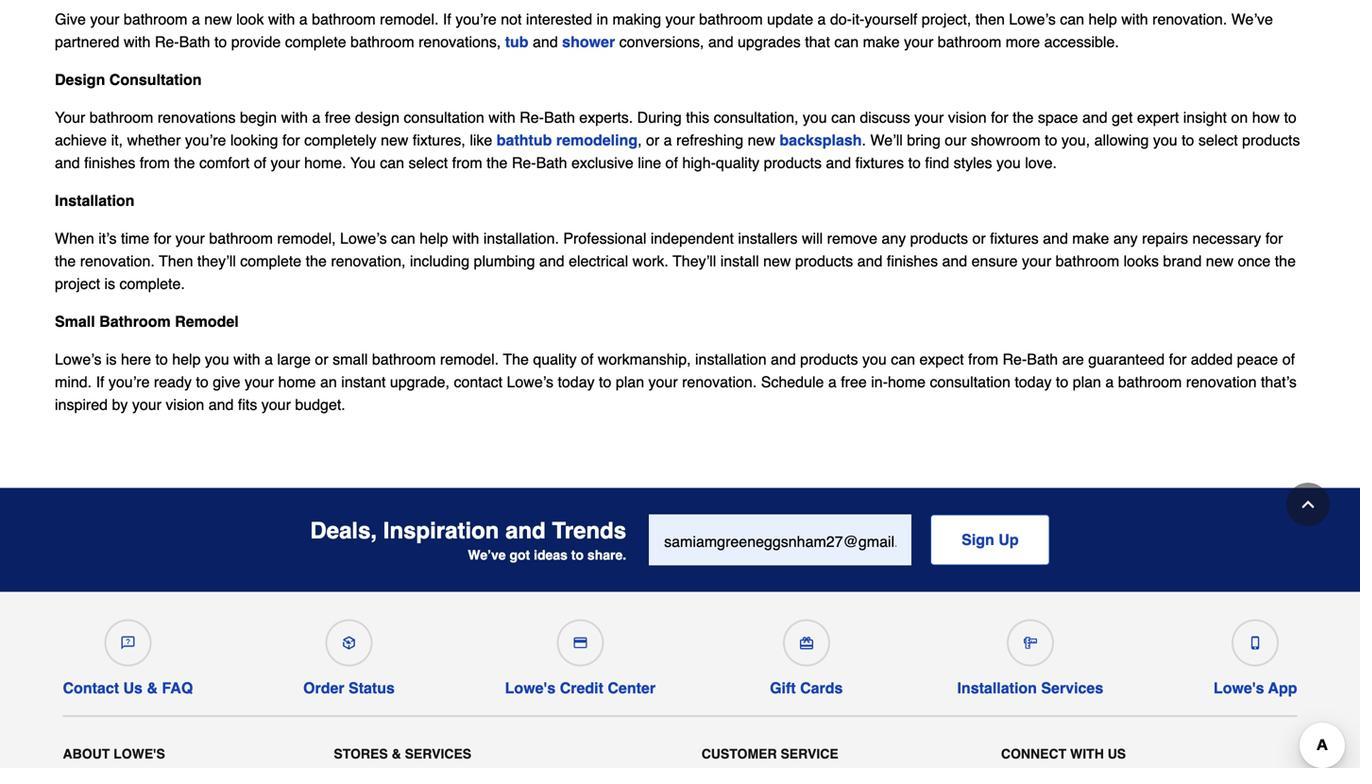 Task type: describe. For each thing, give the bounding box(es) containing it.
more
[[1006, 33, 1041, 51]]

renovation. inside lowe's is here to help you with a large or small bathroom remodel. the quality of workmanship, installation and products you can expect from re-bath are guaranteed for added peace of mind. if you're ready to give your home an instant upgrade, contact lowe's today to plan your renovation. schedule a free in-home consultation today to plan a bathroom renovation that's inspired by your vision and fits your budget.
[[682, 373, 757, 391]]

a left large
[[265, 351, 273, 368]]

by
[[112, 396, 128, 414]]

vision inside your bathroom renovations begin with a free design consultation with re-bath experts. during this consultation, you can discuss your vision for the space and get expert insight on how to achieve it, whether you're looking for completely new fixtures, like
[[948, 109, 987, 126]]

tub link
[[505, 33, 529, 51]]

like
[[470, 132, 493, 149]]

re- inside lowe's is here to help you with a large or small bathroom remodel. the quality of workmanship, installation and products you can expect from re-bath are guaranteed for added peace of mind. if you're ready to give your home an instant upgrade, contact lowe's today to plan your renovation. schedule a free in-home consultation today to plan a bathroom renovation that's inspired by your vision and fits your budget.
[[1003, 351, 1027, 368]]

with
[[1071, 747, 1104, 762]]

bathroom
[[99, 313, 171, 330]]

and down installation.
[[540, 252, 565, 270]]

order
[[303, 680, 345, 697]]

the down like
[[487, 154, 508, 172]]

that
[[805, 33, 831, 51]]

bathroom inside your bathroom renovations begin with a free design consultation with re-bath experts. during this consultation, you can discuss your vision for the space and get expert insight on how to achieve it, whether you're looking for completely new fixtures, like
[[90, 109, 153, 126]]

fixtures inside when it's time for your bathroom remodel, lowe's can help with installation. professional independent installers will remove any products or fixtures and make any repairs necessary for the renovation. then they'll complete the renovation, including plumbing and electrical work. they'll install new products and finishes and ensure your bathroom looks brand new once the project is complete.
[[990, 230, 1039, 247]]

expert
[[1138, 109, 1180, 126]]

lowe's credit center
[[505, 680, 656, 697]]

your inside '.   we'll bring our showroom to you, allowing you to select products and finishes from the comfort of your home. you can select from the re-bath exclusive line of high-quality products and fixtures to find styles you love.'
[[271, 154, 300, 172]]

in-
[[871, 373, 888, 391]]

completely
[[304, 132, 377, 149]]

and down "interested"
[[533, 33, 558, 51]]

from for the
[[969, 351, 999, 368]]

it,
[[111, 132, 123, 149]]

partnered
[[55, 33, 120, 51]]

of left workmanship, on the top
[[581, 351, 594, 368]]

lowe's for lowe's app
[[1214, 680, 1265, 697]]

to left give
[[196, 373, 209, 391]]

refreshing
[[677, 132, 744, 149]]

sign up form
[[649, 515, 1050, 566]]

deals,
[[310, 518, 377, 544]]

and down give
[[209, 396, 234, 414]]

for inside lowe's is here to help you with a large or small bathroom remodel. the quality of workmanship, installation and products you can expect from re-bath are guaranteed for added peace of mind. if you're ready to give your home an instant upgrade, contact lowe's today to plan your renovation. schedule a free in-home consultation today to plan a bathroom renovation that's inspired by your vision and fits your budget.
[[1170, 351, 1187, 368]]

then
[[159, 252, 193, 270]]

bathroom up "consultation"
[[124, 11, 188, 28]]

stores & services
[[334, 747, 472, 762]]

sign
[[962, 531, 995, 549]]

home.
[[304, 154, 346, 172]]

a left the do-
[[818, 11, 826, 28]]

a left "look"
[[192, 11, 200, 28]]

.   we'll bring our showroom to you, allowing you to select products and finishes from the comfort of your home. you can select from the re-bath exclusive line of high-quality products and fixtures to find styles you love.
[[55, 132, 1301, 172]]

guaranteed
[[1089, 351, 1165, 368]]

0 horizontal spatial lowe's
[[114, 747, 165, 762]]

we've inside give your bathroom a new look with a bathroom remodel. if you're not interested in making your bathroom update a do-it-yourself project, then lowe's can help with renovation. we've partnered with re-bath to provide complete bathroom renovations,
[[1232, 11, 1274, 28]]

0 vertical spatial select
[[1199, 132, 1239, 149]]

independent
[[651, 230, 734, 247]]

budget.
[[295, 396, 346, 414]]

to down workmanship, on the top
[[599, 373, 612, 391]]

repairs
[[1143, 230, 1189, 247]]

backsplash
[[780, 132, 862, 149]]

your up the partnered
[[90, 11, 120, 28]]

necessary
[[1193, 230, 1262, 247]]

bath inside '.   we'll bring our showroom to you, allowing you to select products and finishes from the comfort of your home. you can select from the re-bath exclusive line of high-quality products and fixtures to find styles you love.'
[[536, 154, 567, 172]]

workmanship,
[[598, 351, 691, 368]]

center
[[608, 680, 656, 697]]

fixtures inside '.   we'll bring our showroom to you, allowing you to select products and finishes from the comfort of your home. you can select from the re-bath exclusive line of high-quality products and fixtures to find styles you love.'
[[856, 154, 904, 172]]

when
[[55, 230, 94, 247]]

mobile image
[[1249, 637, 1263, 650]]

products down will
[[796, 252, 854, 270]]

you down the expert
[[1154, 132, 1178, 149]]

on
[[1232, 109, 1249, 126]]

1 vertical spatial services
[[405, 747, 472, 762]]

give
[[55, 11, 86, 28]]

fits
[[238, 396, 257, 414]]

bathroom down then
[[938, 33, 1002, 51]]

chevron up image
[[1299, 495, 1318, 514]]

lowe's down the the
[[507, 373, 554, 391]]

complete inside when it's time for your bathroom remodel, lowe's can help with installation. professional independent installers will remove any products or fixtures and make any repairs necessary for the renovation. then they'll complete the renovation, including plumbing and electrical work. they'll install new products and finishes and ensure your bathroom looks brand new once the project is complete.
[[240, 252, 302, 270]]

you down showroom
[[997, 154, 1021, 172]]

quality inside lowe's is here to help you with a large or small bathroom remodel. the quality of workmanship, installation and products you can expect from re-bath are guaranteed for added peace of mind. if you're ready to give your home an instant upgrade, contact lowe's today to plan your renovation. schedule a free in-home consultation today to plan a bathroom renovation that's inspired by your vision and fits your budget.
[[533, 351, 577, 368]]

order status link
[[303, 612, 395, 697]]

and down "love." on the top right of page
[[1043, 230, 1069, 247]]

remodel,
[[277, 230, 336, 247]]

products inside lowe's is here to help you with a large or small bathroom remodel. the quality of workmanship, installation and products you can expect from re-bath are guaranteed for added peace of mind. if you're ready to give your home an instant upgrade, contact lowe's today to plan your renovation. schedule a free in-home consultation today to plan a bathroom renovation that's inspired by your vision and fits your budget.
[[801, 351, 859, 368]]

lowe's app
[[1214, 680, 1298, 697]]

and down backsplash
[[826, 154, 852, 172]]

project
[[55, 275, 100, 293]]

a right schedule
[[829, 373, 837, 391]]

you're inside give your bathroom a new look with a bathroom remodel. if you're not interested in making your bathroom update a do-it-yourself project, then lowe's can help with renovation. we've partnered with re-bath to provide complete bathroom renovations,
[[456, 11, 497, 28]]

once
[[1238, 252, 1271, 270]]

a down guaranteed
[[1106, 373, 1114, 391]]

bathroom left looks
[[1056, 252, 1120, 270]]

free inside your bathroom renovations begin with a free design consultation with re-bath experts. during this consultation, you can discuss your vision for the space and get expert insight on how to achieve it, whether you're looking for completely new fixtures, like
[[325, 109, 351, 126]]

your bathroom renovations begin with a free design consultation with re-bath experts. during this consultation, you can discuss your vision for the space and get expert insight on how to achieve it, whether you're looking for completely new fixtures, like
[[55, 109, 1297, 149]]

remodel. inside give your bathroom a new look with a bathroom remodel. if you're not interested in making your bathroom update a do-it-yourself project, then lowe's can help with renovation. we've partnered with re-bath to provide complete bathroom renovations,
[[380, 11, 439, 28]]

about
[[63, 747, 110, 762]]

contact us & faq
[[63, 680, 193, 697]]

and down remove
[[858, 252, 883, 270]]

bathtub remodeling , or a refreshing new backsplash
[[497, 132, 862, 149]]

a down during
[[664, 132, 672, 149]]

design
[[55, 71, 105, 89]]

including
[[410, 252, 470, 270]]

your up then
[[176, 230, 205, 247]]

how
[[1253, 109, 1280, 126]]

can inside lowe's is here to help you with a large or small bathroom remodel. the quality of workmanship, installation and products you can expect from re-bath are guaranteed for added peace of mind. if you're ready to give your home an instant upgrade, contact lowe's today to plan your renovation. schedule a free in-home consultation today to plan a bathroom renovation that's inspired by your vision and fits your budget.
[[891, 351, 916, 368]]

can inside '.   we'll bring our showroom to you, allowing you to select products and finishes from the comfort of your home. you can select from the re-bath exclusive line of high-quality products and fixtures to find styles you love.'
[[380, 154, 404, 172]]

or inside lowe's is here to help you with a large or small bathroom remodel. the quality of workmanship, installation and products you can expect from re-bath are guaranteed for added peace of mind. if you're ready to give your home an instant upgrade, contact lowe's today to plan your renovation. schedule a free in-home consultation today to plan a bathroom renovation that's inspired by your vision and fits your budget.
[[315, 351, 329, 368]]

can down the do-
[[835, 33, 859, 51]]

the down when
[[55, 252, 76, 270]]

a right "look"
[[299, 11, 308, 28]]

remove
[[827, 230, 878, 247]]

your down workmanship, on the top
[[649, 373, 678, 391]]

us
[[123, 680, 143, 697]]

to down space in the top of the page
[[1045, 132, 1058, 149]]

electrical
[[569, 252, 629, 270]]

design
[[355, 109, 400, 126]]

1 plan from the left
[[616, 373, 645, 391]]

bath inside lowe's is here to help you with a large or small bathroom remodel. the quality of workmanship, installation and products you can expect from re-bath are guaranteed for added peace of mind. if you're ready to give your home an instant upgrade, contact lowe's today to plan your renovation. schedule a free in-home consultation today to plan a bathroom renovation that's inspired by your vision and fits your budget.
[[1027, 351, 1059, 368]]

installation.
[[484, 230, 559, 247]]

consultation inside your bathroom renovations begin with a free design consultation with re-bath experts. during this consultation, you can discuss your vision for the space and get expert insight on how to achieve it, whether you're looking for completely new fixtures, like
[[404, 109, 485, 126]]

products down 'how'
[[1243, 132, 1301, 149]]

give
[[213, 373, 241, 391]]

design consultation
[[55, 71, 202, 89]]

the down whether
[[174, 154, 195, 172]]

help inside give your bathroom a new look with a bathroom remodel. if you're not interested in making your bathroom update a do-it-yourself project, then lowe's can help with renovation. we've partnered with re-bath to provide complete bathroom renovations,
[[1089, 11, 1118, 28]]

gift cards
[[770, 680, 843, 697]]

products down backsplash
[[764, 154, 822, 172]]

re- inside your bathroom renovations begin with a free design consultation with re-bath experts. during this consultation, you can discuss your vision for the space and get expert insight on how to achieve it, whether you're looking for completely new fixtures, like
[[520, 109, 544, 126]]

it's
[[99, 230, 117, 247]]

connect
[[1002, 747, 1067, 762]]

your
[[55, 109, 85, 126]]

new down installers at top right
[[764, 252, 791, 270]]

new down 'necessary'
[[1207, 252, 1234, 270]]

stores
[[334, 747, 388, 762]]

bathroom up they'll
[[209, 230, 273, 247]]

contact
[[63, 680, 119, 697]]

you up give
[[205, 351, 229, 368]]

experts.
[[580, 109, 633, 126]]

remodel. inside lowe's is here to help you with a large or small bathroom remodel. the quality of workmanship, installation and products you can expect from re-bath are guaranteed for added peace of mind. if you're ready to give your home an instant upgrade, contact lowe's today to plan your renovation. schedule a free in-home consultation today to plan a bathroom renovation that's inspired by your vision and fits your budget.
[[440, 351, 499, 368]]

about lowe's
[[63, 747, 165, 762]]

deals, inspiration and trends we've got ideas to share.
[[310, 518, 627, 563]]

from for finishes
[[452, 154, 483, 172]]

for right looking
[[283, 132, 300, 149]]

bath inside your bathroom renovations begin with a free design consultation with re-bath experts. during this consultation, you can discuss your vision for the space and get expert insight on how to achieve it, whether you're looking for completely new fixtures, like
[[544, 109, 575, 126]]

small
[[55, 313, 95, 330]]

install
[[721, 252, 759, 270]]

for up then
[[154, 230, 171, 247]]

bath inside give your bathroom a new look with a bathroom remodel. if you're not interested in making your bathroom update a do-it-yourself project, then lowe's can help with renovation. we've partnered with re-bath to provide complete bathroom renovations,
[[179, 33, 210, 51]]

customer
[[702, 747, 777, 762]]

schedule
[[761, 373, 824, 391]]

and down achieve
[[55, 154, 80, 172]]

finishes inside '.   we'll bring our showroom to you, allowing you to select products and finishes from the comfort of your home. you can select from the re-bath exclusive line of high-quality products and fixtures to find styles you love.'
[[84, 154, 136, 172]]

with inside lowe's is here to help you with a large or small bathroom remodel. the quality of workmanship, installation and products you can expect from re-bath are guaranteed for added peace of mind. if you're ready to give your home an instant upgrade, contact lowe's today to plan your renovation. schedule a free in-home consultation today to plan a bathroom renovation that's inspired by your vision and fits your budget.
[[234, 351, 260, 368]]

to down insight
[[1182, 132, 1195, 149]]

gift cards link
[[766, 612, 847, 697]]

bathroom up upgrades on the top
[[699, 11, 763, 28]]

fixtures,
[[413, 132, 466, 149]]

is inside when it's time for your bathroom remodel, lowe's can help with installation. professional independent installers will remove any products or fixtures and make any repairs necessary for the renovation. then they'll complete the renovation, including plumbing and electrical work. they'll install new products and finishes and ensure your bathroom looks brand new once the project is complete.
[[104, 275, 115, 293]]

scroll to top element
[[1287, 483, 1331, 526]]

service
[[781, 747, 839, 762]]

work.
[[633, 252, 669, 270]]

to down are
[[1056, 373, 1069, 391]]

help inside lowe's is here to help you with a large or small bathroom remodel. the quality of workmanship, installation and products you can expect from re-bath are guaranteed for added peace of mind. if you're ready to give your home an instant upgrade, contact lowe's today to plan your renovation. schedule a free in-home consultation today to plan a bathroom renovation that's inspired by your vision and fits your budget.
[[172, 351, 201, 368]]

,
[[638, 132, 642, 149]]

to inside your bathroom renovations begin with a free design consultation with re-bath experts. during this consultation, you can discuss your vision for the space and get expert insight on how to achieve it, whether you're looking for completely new fixtures, like
[[1285, 109, 1297, 126]]

dimensions image
[[1024, 637, 1037, 650]]

that's
[[1261, 373, 1297, 391]]

2 any from the left
[[1114, 230, 1138, 247]]

inspiration
[[383, 518, 499, 544]]

lowe's is here to help you with a large or small bathroom remodel. the quality of workmanship, installation and products you can expect from re-bath are guaranteed for added peace of mind. if you're ready to give your home an instant upgrade, contact lowe's today to plan your renovation. schedule a free in-home consultation today to plan a bathroom renovation that's inspired by your vision and fits your budget.
[[55, 351, 1297, 414]]

and left ensure
[[943, 252, 968, 270]]

installation
[[695, 351, 767, 368]]

of right line
[[666, 154, 678, 172]]

in
[[597, 11, 609, 28]]

we'll
[[871, 132, 903, 149]]

comfort
[[199, 154, 250, 172]]

consultation inside lowe's is here to help you with a large or small bathroom remodel. the quality of workmanship, installation and products you can expect from re-bath are guaranteed for added peace of mind. if you're ready to give your home an instant upgrade, contact lowe's today to plan your renovation. schedule a free in-home consultation today to plan a bathroom renovation that's inspired by your vision and fits your budget.
[[930, 373, 1011, 391]]

your right fits
[[262, 396, 291, 414]]

us
[[1108, 747, 1127, 762]]

your down project,
[[904, 33, 934, 51]]

you're for consultation
[[185, 132, 226, 149]]

looks
[[1124, 252, 1159, 270]]

large
[[277, 351, 311, 368]]



Task type: locate. For each thing, give the bounding box(es) containing it.
& right us
[[147, 680, 158, 697]]

or up an
[[315, 351, 329, 368]]

love.
[[1025, 154, 1057, 172]]

your right by
[[132, 396, 162, 414]]

to up ready at the left of page
[[155, 351, 168, 368]]

0 vertical spatial remodel.
[[380, 11, 439, 28]]

products down 'find'
[[911, 230, 969, 247]]

2 vertical spatial or
[[315, 351, 329, 368]]

1 horizontal spatial installation
[[958, 680, 1038, 697]]

can inside when it's time for your bathroom remodel, lowe's can help with installation. professional independent installers will remove any products or fixtures and make any repairs necessary for the renovation. then they'll complete the renovation, including plumbing and electrical work. they'll install new products and finishes and ensure your bathroom looks brand new once the project is complete.
[[391, 230, 416, 247]]

bath up bathtub remodeling link
[[544, 109, 575, 126]]

bathroom up it,
[[90, 109, 153, 126]]

1 vertical spatial quality
[[533, 351, 577, 368]]

tub
[[505, 33, 529, 51]]

connect with us
[[1002, 747, 1127, 762]]

2 vertical spatial help
[[172, 351, 201, 368]]

1 horizontal spatial select
[[1199, 132, 1239, 149]]

a inside your bathroom renovations begin with a free design consultation with re-bath experts. during this consultation, you can discuss your vision for the space and get expert insight on how to achieve it, whether you're looking for completely new fixtures, like
[[312, 109, 321, 126]]

shower
[[562, 33, 615, 51]]

0 horizontal spatial renovation.
[[80, 252, 155, 270]]

renovations
[[158, 109, 236, 126]]

2 vertical spatial you're
[[109, 373, 150, 391]]

0 horizontal spatial we've
[[468, 548, 506, 563]]

can left 'expect'
[[891, 351, 916, 368]]

1 vertical spatial finishes
[[887, 252, 938, 270]]

re- inside give your bathroom a new look with a bathroom remodel. if you're not interested in making your bathroom update a do-it-yourself project, then lowe's can help with renovation. we've partnered with re-bath to provide complete bathroom renovations,
[[155, 33, 179, 51]]

0 vertical spatial fixtures
[[856, 154, 904, 172]]

services right stores
[[405, 747, 472, 762]]

ensure
[[972, 252, 1018, 270]]

1 horizontal spatial renovation.
[[682, 373, 757, 391]]

0 vertical spatial consultation
[[404, 109, 485, 126]]

if inside lowe's is here to help you with a large or small bathroom remodel. the quality of workmanship, installation and products you can expect from re-bath are guaranteed for added peace of mind. if you're ready to give your home an instant upgrade, contact lowe's today to plan your renovation. schedule a free in-home consultation today to plan a bathroom renovation that's inspired by your vision and fits your budget.
[[96, 373, 104, 391]]

insight
[[1184, 109, 1228, 126]]

0 horizontal spatial from
[[140, 154, 170, 172]]

re- left are
[[1003, 351, 1027, 368]]

0 vertical spatial installation
[[55, 192, 135, 209]]

home
[[278, 373, 316, 391], [888, 373, 926, 391]]

installation up it's in the top of the page
[[55, 192, 135, 209]]

new down consultation,
[[748, 132, 776, 149]]

1 any from the left
[[882, 230, 906, 247]]

0 vertical spatial is
[[104, 275, 115, 293]]

to inside give your bathroom a new look with a bathroom remodel. if you're not interested in making your bathroom update a do-it-yourself project, then lowe's can help with renovation. we've partnered with re-bath to provide complete bathroom renovations,
[[214, 33, 227, 51]]

0 vertical spatial free
[[325, 109, 351, 126]]

0 horizontal spatial home
[[278, 373, 316, 391]]

1 horizontal spatial remodel.
[[440, 351, 499, 368]]

0 horizontal spatial fixtures
[[856, 154, 904, 172]]

quality inside '.   we'll bring our showroom to you, allowing you to select products and finishes from the comfort of your home. you can select from the re-bath exclusive line of high-quality products and fixtures to find styles you love.'
[[716, 154, 760, 172]]

yourself
[[865, 11, 918, 28]]

upgrades
[[738, 33, 801, 51]]

free inside lowe's is here to help you with a large or small bathroom remodel. the quality of workmanship, installation and products you can expect from re-bath are guaranteed for added peace of mind. if you're ready to give your home an instant upgrade, contact lowe's today to plan your renovation. schedule a free in-home consultation today to plan a bathroom renovation that's inspired by your vision and fits your budget.
[[841, 373, 867, 391]]

lowe's inside when it's time for your bathroom remodel, lowe's can help with installation. professional independent installers will remove any products or fixtures and make any repairs necessary for the renovation. then they'll complete the renovation, including plumbing and electrical work. they'll install new products and finishes and ensure your bathroom looks brand new once the project is complete.
[[340, 230, 387, 247]]

0 horizontal spatial help
[[172, 351, 201, 368]]

1 horizontal spatial if
[[443, 11, 451, 28]]

0 horizontal spatial installation
[[55, 192, 135, 209]]

of
[[254, 154, 267, 172], [666, 154, 678, 172], [581, 351, 594, 368], [1283, 351, 1296, 368]]

renovation. inside when it's time for your bathroom remodel, lowe's can help with installation. professional independent installers will remove any products or fixtures and make any repairs necessary for the renovation. then they'll complete the renovation, including plumbing and electrical work. they'll install new products and finishes and ensure your bathroom looks brand new once the project is complete.
[[80, 252, 155, 270]]

bathroom up upgrade,
[[372, 351, 436, 368]]

help up "accessible."
[[1089, 11, 1118, 28]]

finishes inside when it's time for your bathroom remodel, lowe's can help with installation. professional independent installers will remove any products or fixtures and make any repairs necessary for the renovation. then they'll complete the renovation, including plumbing and electrical work. they'll install new products and finishes and ensure your bathroom looks brand new once the project is complete.
[[887, 252, 938, 270]]

1 home from the left
[[278, 373, 316, 391]]

it-
[[852, 11, 865, 28]]

is inside lowe's is here to help you with a large or small bathroom remodel. the quality of workmanship, installation and products you can expect from re-bath are guaranteed for added peace of mind. if you're ready to give your home an instant upgrade, contact lowe's today to plan your renovation. schedule a free in-home consultation today to plan a bathroom renovation that's inspired by your vision and fits your budget.
[[106, 351, 117, 368]]

0 horizontal spatial services
[[405, 747, 472, 762]]

any right remove
[[882, 230, 906, 247]]

quality down refreshing in the top of the page
[[716, 154, 760, 172]]

and left upgrades on the top
[[709, 33, 734, 51]]

lowe's up renovation,
[[340, 230, 387, 247]]

0 vertical spatial &
[[147, 680, 158, 697]]

0 horizontal spatial make
[[863, 33, 900, 51]]

to right 'how'
[[1285, 109, 1297, 126]]

to left the provide
[[214, 33, 227, 51]]

you're inside your bathroom renovations begin with a free design consultation with re-bath experts. during this consultation, you can discuss your vision for the space and get expert insight on how to achieve it, whether you're looking for completely new fixtures, like
[[185, 132, 226, 149]]

your right ensure
[[1022, 252, 1052, 270]]

added
[[1191, 351, 1233, 368]]

up
[[999, 531, 1019, 549]]

new inside give your bathroom a new look with a bathroom remodel. if you're not interested in making your bathroom update a do-it-yourself project, then lowe's can help with renovation. we've partnered with re-bath to provide complete bathroom renovations,
[[204, 11, 232, 28]]

from inside lowe's is here to help you with a large or small bathroom remodel. the quality of workmanship, installation and products you can expect from re-bath are guaranteed for added peace of mind. if you're ready to give your home an instant upgrade, contact lowe's today to plan your renovation. schedule a free in-home consultation today to plan a bathroom renovation that's inspired by your vision and fits your budget.
[[969, 351, 999, 368]]

2 horizontal spatial or
[[973, 230, 986, 247]]

to left 'find'
[[909, 154, 921, 172]]

fixtures up ensure
[[990, 230, 1039, 247]]

0 horizontal spatial or
[[315, 351, 329, 368]]

0 horizontal spatial consultation
[[404, 109, 485, 126]]

re- inside '.   we'll bring our showroom to you, allowing you to select products and finishes from the comfort of your home. you can select from the re-bath exclusive line of high-quality products and fixtures to find styles you love.'
[[512, 154, 536, 172]]

1 horizontal spatial from
[[452, 154, 483, 172]]

of down looking
[[254, 154, 267, 172]]

brand
[[1164, 252, 1202, 270]]

sign up
[[962, 531, 1019, 549]]

2 today from the left
[[1015, 373, 1052, 391]]

of up that's on the right of the page
[[1283, 351, 1296, 368]]

installation services
[[958, 680, 1104, 697]]

bathroom up design
[[351, 33, 415, 51]]

help up including
[[420, 230, 448, 247]]

then
[[976, 11, 1005, 28]]

and up the got
[[506, 518, 546, 544]]

lowe's up mind.
[[55, 351, 102, 368]]

we've inside deals, inspiration and trends we've got ideas to share.
[[468, 548, 506, 563]]

complete inside give your bathroom a new look with a bathroom remodel. if you're not interested in making your bathroom update a do-it-yourself project, then lowe's can help with renovation. we've partnered with re-bath to provide complete bathroom renovations,
[[285, 33, 346, 51]]

2 horizontal spatial lowe's
[[1214, 680, 1265, 697]]

from down whether
[[140, 154, 170, 172]]

1 vertical spatial installation
[[958, 680, 1038, 697]]

give your bathroom a new look with a bathroom remodel. if you're not interested in making your bathroom update a do-it-yourself project, then lowe's can help with renovation. we've partnered with re-bath to provide complete bathroom renovations,
[[55, 11, 1274, 51]]

they'll
[[673, 252, 717, 270]]

0 horizontal spatial if
[[96, 373, 104, 391]]

plan down are
[[1073, 373, 1102, 391]]

order status
[[303, 680, 395, 697]]

2 horizontal spatial you're
[[456, 11, 497, 28]]

shower link
[[562, 33, 615, 51]]

time
[[121, 230, 149, 247]]

today
[[558, 373, 595, 391], [1015, 373, 1052, 391]]

and left get at the top of page
[[1083, 109, 1108, 126]]

can inside your bathroom renovations begin with a free design consultation with re-bath experts. during this consultation, you can discuss your vision for the space and get expert insight on how to achieve it, whether you're looking for completely new fixtures, like
[[832, 109, 856, 126]]

gift card image
[[800, 637, 813, 650]]

bathtub remodeling link
[[497, 132, 638, 149]]

lowe's left "app"
[[1214, 680, 1265, 697]]

make inside when it's time for your bathroom remodel, lowe's can help with installation. professional independent installers will remove any products or fixtures and make any repairs necessary for the renovation. then they'll complete the renovation, including plumbing and electrical work. they'll install new products and finishes and ensure your bathroom looks brand new once the project is complete.
[[1073, 230, 1110, 247]]

if inside give your bathroom a new look with a bathroom remodel. if you're not interested in making your bathroom update a do-it-yourself project, then lowe's can help with renovation. we've partnered with re-bath to provide complete bathroom renovations,
[[443, 11, 451, 28]]

installation down "dimensions" image
[[958, 680, 1038, 697]]

1 vertical spatial if
[[96, 373, 104, 391]]

1 vertical spatial remodel.
[[440, 351, 499, 368]]

gift
[[770, 680, 796, 697]]

1 vertical spatial free
[[841, 373, 867, 391]]

this
[[686, 109, 710, 126]]

vision inside lowe's is here to help you with a large or small bathroom remodel. the quality of workmanship, installation and products you can expect from re-bath are guaranteed for added peace of mind. if you're ready to give your home an instant upgrade, contact lowe's today to plan your renovation. schedule a free in-home consultation today to plan a bathroom renovation that's inspired by your vision and fits your budget.
[[166, 396, 204, 414]]

0 vertical spatial quality
[[716, 154, 760, 172]]

they'll
[[197, 252, 236, 270]]

instant
[[341, 373, 386, 391]]

consultation
[[109, 71, 202, 89]]

begin
[[240, 109, 277, 126]]

home down 'expect'
[[888, 373, 926, 391]]

1 vertical spatial vision
[[166, 396, 204, 414]]

lowe's
[[505, 680, 556, 697], [1214, 680, 1265, 697], [114, 747, 165, 762]]

re- up "consultation"
[[155, 33, 179, 51]]

1 horizontal spatial free
[[841, 373, 867, 391]]

your up fits
[[245, 373, 274, 391]]

1 horizontal spatial consultation
[[930, 373, 1011, 391]]

sign up button
[[931, 515, 1050, 566]]

2 plan from the left
[[1073, 373, 1102, 391]]

lowe's left credit on the bottom of page
[[505, 680, 556, 697]]

your down looking
[[271, 154, 300, 172]]

0 horizontal spatial plan
[[616, 373, 645, 391]]

lowe's
[[1010, 11, 1056, 28], [340, 230, 387, 247], [55, 351, 102, 368], [507, 373, 554, 391]]

0 horizontal spatial any
[[882, 230, 906, 247]]

0 vertical spatial renovation.
[[1153, 11, 1228, 28]]

can inside give your bathroom a new look with a bathroom remodel. if you're not interested in making your bathroom update a do-it-yourself project, then lowe's can help with renovation. we've partnered with re-bath to provide complete bathroom renovations,
[[1061, 11, 1085, 28]]

consultation down 'expect'
[[930, 373, 1011, 391]]

1 vertical spatial help
[[420, 230, 448, 247]]

2 horizontal spatial from
[[969, 351, 999, 368]]

0 horizontal spatial quality
[[533, 351, 577, 368]]

you up backsplash
[[803, 109, 827, 126]]

0 horizontal spatial select
[[409, 154, 448, 172]]

1 horizontal spatial any
[[1114, 230, 1138, 247]]

you're for large
[[109, 373, 150, 391]]

for up showroom
[[991, 109, 1009, 126]]

showroom
[[971, 132, 1041, 149]]

to inside deals, inspiration and trends we've got ideas to share.
[[572, 548, 584, 563]]

1 horizontal spatial &
[[392, 747, 401, 762]]

installation for installation services
[[958, 680, 1038, 697]]

are
[[1063, 351, 1085, 368]]

app
[[1269, 680, 1298, 697]]

you up in-
[[863, 351, 887, 368]]

1 horizontal spatial help
[[420, 230, 448, 247]]

for up once at the top of the page
[[1266, 230, 1284, 247]]

1 horizontal spatial home
[[888, 373, 926, 391]]

1 vertical spatial make
[[1073, 230, 1110, 247]]

1 vertical spatial renovation.
[[80, 252, 155, 270]]

1 horizontal spatial fixtures
[[990, 230, 1039, 247]]

1 vertical spatial or
[[973, 230, 986, 247]]

your up conversions,
[[666, 11, 695, 28]]

bathroom down guaranteed
[[1119, 373, 1182, 391]]

bring
[[907, 132, 941, 149]]

0 vertical spatial you're
[[456, 11, 497, 28]]

0 horizontal spatial remodel.
[[380, 11, 439, 28]]

allowing
[[1095, 132, 1149, 149]]

0 vertical spatial we've
[[1232, 11, 1274, 28]]

and inside your bathroom renovations begin with a free design consultation with re-bath experts. during this consultation, you can discuss your vision for the space and get expert insight on how to achieve it, whether you're looking for completely new fixtures, like
[[1083, 109, 1108, 126]]

is right project
[[104, 275, 115, 293]]

0 vertical spatial vision
[[948, 109, 987, 126]]

1 vertical spatial you're
[[185, 132, 226, 149]]

0 vertical spatial if
[[443, 11, 451, 28]]

or inside when it's time for your bathroom remodel, lowe's can help with installation. professional independent installers will remove any products or fixtures and make any repairs necessary for the renovation. then they'll complete the renovation, including plumbing and electrical work. they'll install new products and finishes and ensure your bathroom looks brand new once the project is complete.
[[973, 230, 986, 247]]

.
[[862, 132, 867, 149]]

an
[[320, 373, 337, 391]]

you
[[350, 154, 376, 172]]

lowe's for lowe's credit center
[[505, 680, 556, 697]]

the right once at the top of the page
[[1275, 252, 1296, 270]]

inspired
[[55, 396, 108, 414]]

your up bring
[[915, 109, 944, 126]]

credit
[[560, 680, 604, 697]]

0 vertical spatial make
[[863, 33, 900, 51]]

1 horizontal spatial we've
[[1232, 11, 1274, 28]]

you,
[[1062, 132, 1091, 149]]

0 horizontal spatial you're
[[109, 373, 150, 391]]

new left "look"
[[204, 11, 232, 28]]

1 horizontal spatial finishes
[[887, 252, 938, 270]]

0 horizontal spatial vision
[[166, 396, 204, 414]]

and up schedule
[[771, 351, 796, 368]]

you're up renovations,
[[456, 11, 497, 28]]

bath
[[179, 33, 210, 51], [544, 109, 575, 126], [536, 154, 567, 172], [1027, 351, 1059, 368]]

to right ideas
[[572, 548, 584, 563]]

a
[[192, 11, 200, 28], [299, 11, 308, 28], [818, 11, 826, 28], [312, 109, 321, 126], [664, 132, 672, 149], [265, 351, 273, 368], [829, 373, 837, 391], [1106, 373, 1114, 391]]

complete right the provide
[[285, 33, 346, 51]]

find
[[925, 154, 950, 172]]

you inside your bathroom renovations begin with a free design consultation with re-bath experts. during this consultation, you can discuss your vision for the space and get expert insight on how to achieve it, whether you're looking for completely new fixtures, like
[[803, 109, 827, 126]]

services up connect with us
[[1042, 680, 1104, 697]]

you're down renovations
[[185, 132, 226, 149]]

help up ready at the left of page
[[172, 351, 201, 368]]

2 home from the left
[[888, 373, 926, 391]]

lowe's inside give your bathroom a new look with a bathroom remodel. if you're not interested in making your bathroom update a do-it-yourself project, then lowe's can help with renovation. we've partnered with re-bath to provide complete bathroom renovations,
[[1010, 11, 1056, 28]]

or up ensure
[[973, 230, 986, 247]]

installers
[[738, 230, 798, 247]]

0 horizontal spatial finishes
[[84, 154, 136, 172]]

1 vertical spatial fixtures
[[990, 230, 1039, 247]]

1 horizontal spatial you're
[[185, 132, 226, 149]]

2 vertical spatial renovation.
[[682, 373, 757, 391]]

can right you
[[380, 154, 404, 172]]

1 vertical spatial &
[[392, 747, 401, 762]]

credit card image
[[574, 637, 587, 650]]

0 vertical spatial help
[[1089, 11, 1118, 28]]

1 horizontal spatial make
[[1073, 230, 1110, 247]]

pickup image
[[343, 637, 356, 650]]

renovation
[[1187, 373, 1257, 391]]

1 horizontal spatial plan
[[1073, 373, 1102, 391]]

from right 'expect'
[[969, 351, 999, 368]]

any
[[882, 230, 906, 247], [1114, 230, 1138, 247]]

0 vertical spatial services
[[1042, 680, 1104, 697]]

Email Address email field
[[649, 515, 912, 566]]

1 horizontal spatial today
[[1015, 373, 1052, 391]]

to
[[214, 33, 227, 51], [1285, 109, 1297, 126], [1045, 132, 1058, 149], [1182, 132, 1195, 149], [909, 154, 921, 172], [155, 351, 168, 368], [196, 373, 209, 391], [599, 373, 612, 391], [1056, 373, 1069, 391], [572, 548, 584, 563]]

a up completely
[[312, 109, 321, 126]]

1 vertical spatial we've
[[468, 548, 506, 563]]

2 horizontal spatial renovation.
[[1153, 11, 1228, 28]]

1 vertical spatial consultation
[[930, 373, 1011, 391]]

2 horizontal spatial help
[[1089, 11, 1118, 28]]

installation for installation
[[55, 192, 135, 209]]

your inside your bathroom renovations begin with a free design consultation with re-bath experts. during this consultation, you can discuss your vision for the space and get expert insight on how to achieve it, whether you're looking for completely new fixtures, like
[[915, 109, 944, 126]]

1 vertical spatial select
[[409, 154, 448, 172]]

can up "accessible."
[[1061, 11, 1085, 28]]

bathroom right "look"
[[312, 11, 376, 28]]

can up renovation,
[[391, 230, 416, 247]]

0 horizontal spatial today
[[558, 373, 595, 391]]

any up looks
[[1114, 230, 1138, 247]]

1 today from the left
[[558, 373, 595, 391]]

new
[[204, 11, 232, 28], [381, 132, 409, 149], [748, 132, 776, 149], [764, 252, 791, 270], [1207, 252, 1234, 270]]

1 horizontal spatial lowe's
[[505, 680, 556, 697]]

remodeling
[[556, 132, 638, 149]]

make
[[863, 33, 900, 51], [1073, 230, 1110, 247]]

1 horizontal spatial or
[[646, 132, 660, 149]]

1 horizontal spatial vision
[[948, 109, 987, 126]]

not
[[501, 11, 522, 28]]

complete down remodel,
[[240, 252, 302, 270]]

new inside your bathroom renovations begin with a free design consultation with re-bath experts. during this consultation, you can discuss your vision for the space and get expert insight on how to achieve it, whether you're looking for completely new fixtures, like
[[381, 132, 409, 149]]

0 horizontal spatial free
[[325, 109, 351, 126]]

is left "here"
[[106, 351, 117, 368]]

exclusive
[[572, 154, 634, 172]]

making
[[613, 11, 662, 28]]

1 horizontal spatial quality
[[716, 154, 760, 172]]

bath down bathtub remodeling link
[[536, 154, 567, 172]]

home down large
[[278, 373, 316, 391]]

re- up bathtub
[[520, 109, 544, 126]]

re-
[[155, 33, 179, 51], [520, 109, 544, 126], [512, 154, 536, 172], [1003, 351, 1027, 368]]

or right ,
[[646, 132, 660, 149]]

renovation. inside give your bathroom a new look with a bathroom remodel. if you're not interested in making your bathroom update a do-it-yourself project, then lowe's can help with renovation. we've partnered with re-bath to provide complete bathroom renovations,
[[1153, 11, 1228, 28]]

cards
[[800, 680, 843, 697]]

professional
[[564, 230, 647, 247]]

1 vertical spatial is
[[106, 351, 117, 368]]

for left 'added'
[[1170, 351, 1187, 368]]

got
[[510, 548, 530, 563]]

help inside when it's time for your bathroom remodel, lowe's can help with installation. professional independent installers will remove any products or fixtures and make any repairs necessary for the renovation. then they'll complete the renovation, including plumbing and electrical work. they'll install new products and finishes and ensure your bathroom looks brand new once the project is complete.
[[420, 230, 448, 247]]

accessible.
[[1045, 33, 1120, 51]]

the down remodel,
[[306, 252, 327, 270]]

1 vertical spatial complete
[[240, 252, 302, 270]]

& right stores
[[392, 747, 401, 762]]

and inside deals, inspiration and trends we've got ideas to share.
[[506, 518, 546, 544]]

select
[[1199, 132, 1239, 149], [409, 154, 448, 172]]

customer care image
[[121, 637, 135, 650]]

fixtures
[[856, 154, 904, 172], [990, 230, 1039, 247]]

small bathroom remodel
[[55, 313, 239, 330]]

discuss
[[860, 109, 911, 126]]

you're inside lowe's is here to help you with a large or small bathroom remodel. the quality of workmanship, installation and products you can expect from re-bath are guaranteed for added peace of mind. if you're ready to give your home an instant upgrade, contact lowe's today to plan your renovation. schedule a free in-home consultation today to plan a bathroom renovation that's inspired by your vision and fits your budget.
[[109, 373, 150, 391]]

conversions,
[[620, 33, 704, 51]]

products up schedule
[[801, 351, 859, 368]]

finishes left ensure
[[887, 252, 938, 270]]

interested
[[526, 11, 593, 28]]

free up completely
[[325, 109, 351, 126]]

the inside your bathroom renovations begin with a free design consultation with re-bath experts. during this consultation, you can discuss your vision for the space and get expert insight on how to achieve it, whether you're looking for completely new fixtures, like
[[1013, 109, 1034, 126]]

with inside when it's time for your bathroom remodel, lowe's can help with installation. professional independent installers will remove any products or fixtures and make any repairs necessary for the renovation. then they'll complete the renovation, including plumbing and electrical work. they'll install new products and finishes and ensure your bathroom looks brand new once the project is complete.
[[453, 230, 479, 247]]

1 horizontal spatial services
[[1042, 680, 1104, 697]]

0 vertical spatial finishes
[[84, 154, 136, 172]]

small
[[333, 351, 368, 368]]

high-
[[683, 154, 716, 172]]

bath up "consultation"
[[179, 33, 210, 51]]

achieve
[[55, 132, 107, 149]]

0 vertical spatial complete
[[285, 33, 346, 51]]

plumbing
[[474, 252, 535, 270]]

select down insight
[[1199, 132, 1239, 149]]

you
[[803, 109, 827, 126], [1154, 132, 1178, 149], [997, 154, 1021, 172], [205, 351, 229, 368], [863, 351, 887, 368]]

0 vertical spatial or
[[646, 132, 660, 149]]

0 horizontal spatial &
[[147, 680, 158, 697]]

make left repairs
[[1073, 230, 1110, 247]]

share.
[[588, 548, 627, 563]]



Task type: vqa. For each thing, say whether or not it's contained in the screenshot.
the rightmost or
yes



